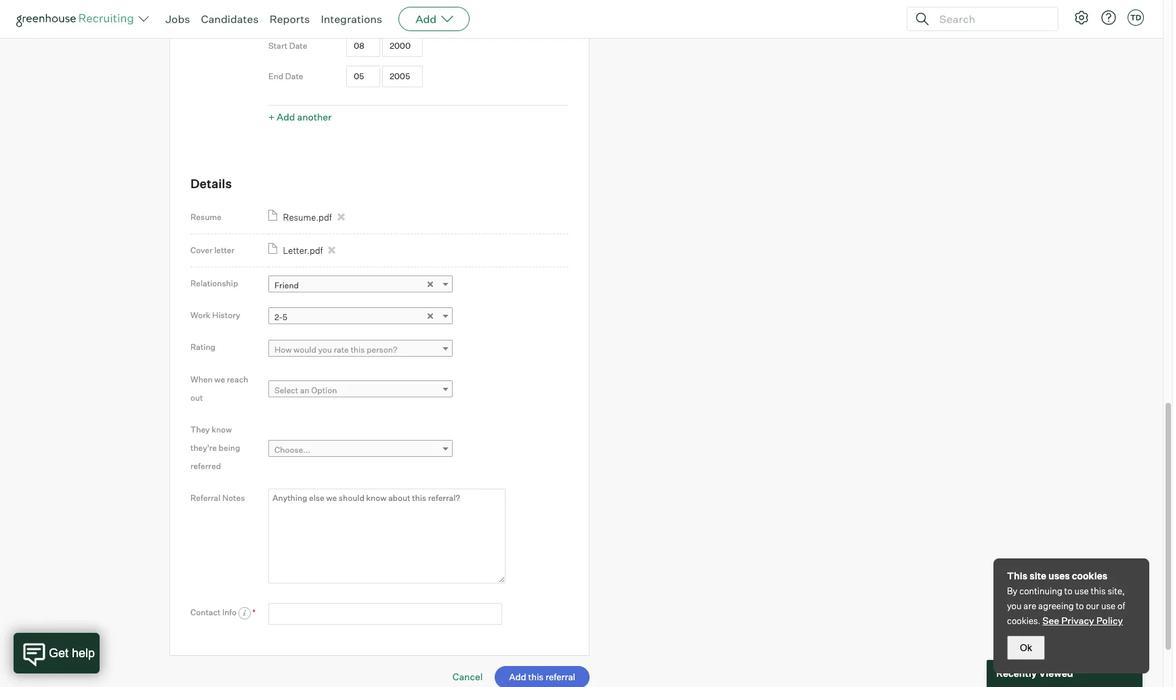 Task type: describe. For each thing, give the bounding box(es) containing it.
date for start date
[[289, 41, 307, 51]]

engineering
[[352, 11, 399, 21]]

being
[[219, 443, 240, 453]]

integrations
[[321, 12, 382, 26]]

they're
[[190, 443, 217, 453]]

history
[[212, 311, 240, 321]]

friend link
[[268, 276, 453, 296]]

resume.pdf
[[283, 212, 332, 223]]

candidates link
[[201, 12, 259, 26]]

td button
[[1128, 9, 1144, 26]]

integrations link
[[321, 12, 382, 26]]

site,
[[1108, 586, 1125, 597]]

agreeing
[[1038, 601, 1074, 612]]

+ add another
[[268, 111, 332, 123]]

yyyy text field for end date
[[382, 66, 423, 88]]

2-5
[[275, 313, 287, 323]]

person?
[[367, 345, 398, 355]]

select an option
[[275, 386, 337, 396]]

they know they're being referred
[[190, 425, 240, 472]]

relationship
[[190, 279, 238, 289]]

recently
[[996, 668, 1037, 680]]

date for end date
[[285, 71, 303, 82]]

contact info
[[190, 608, 238, 618]]

resume
[[190, 212, 222, 222]]

referral
[[190, 493, 221, 503]]

start date
[[268, 41, 307, 51]]

how
[[275, 345, 292, 355]]

MM text field
[[346, 66, 380, 88]]

select an option link
[[268, 381, 453, 401]]

letter
[[214, 245, 235, 256]]

choose...
[[275, 445, 311, 455]]

candidates
[[201, 12, 259, 26]]

1 horizontal spatial use
[[1101, 601, 1116, 612]]

our
[[1086, 601, 1099, 612]]

how would you rate this person?
[[275, 345, 398, 355]]

continuing
[[1020, 586, 1063, 597]]

an
[[300, 386, 310, 396]]

this for use
[[1091, 586, 1106, 597]]

yyyy text field for start date
[[382, 35, 423, 57]]

referred
[[190, 461, 221, 472]]

*
[[252, 608, 256, 618]]

reports link
[[270, 12, 310, 26]]

cover
[[190, 245, 213, 256]]

rating
[[190, 343, 216, 353]]

work history
[[190, 311, 240, 321]]

Referral Notes text field
[[268, 489, 506, 584]]

they
[[190, 425, 210, 435]]

option
[[311, 386, 337, 396]]

this for rate
[[351, 345, 365, 355]]

+ add another link
[[268, 111, 332, 123]]

out
[[190, 393, 203, 403]]

you inside by continuing to use this site, you are agreeing to our use of cookies.
[[1007, 601, 1022, 612]]

+
[[268, 111, 275, 123]]

td
[[1130, 13, 1141, 22]]

add inside education element
[[277, 111, 295, 123]]

by continuing to use this site, you are agreeing to our use of cookies.
[[1007, 586, 1125, 627]]

see privacy policy link
[[1043, 615, 1123, 627]]

education element
[[268, 0, 569, 127]]

cancel link
[[453, 672, 483, 683]]

details
[[190, 177, 232, 191]]

configure image
[[1074, 9, 1090, 26]]

jobs
[[165, 12, 190, 26]]

work
[[190, 311, 210, 321]]

contact
[[190, 608, 221, 618]]



Task type: vqa. For each thing, say whether or not it's contained in the screenshot.
2-
yes



Task type: locate. For each thing, give the bounding box(es) containing it.
are
[[1024, 601, 1037, 612]]

1 vertical spatial yyyy text field
[[382, 66, 423, 88]]

would
[[294, 345, 316, 355]]

add right engineering
[[416, 12, 437, 26]]

end date
[[268, 71, 303, 82]]

this up our
[[1091, 586, 1106, 597]]

greenhouse recruiting image
[[16, 11, 138, 27]]

cookies.
[[1007, 616, 1041, 627]]

of
[[1118, 601, 1125, 612]]

reach
[[227, 375, 248, 385]]

2-
[[275, 313, 283, 323]]

None submit
[[495, 667, 590, 688]]

privacy
[[1062, 615, 1094, 627]]

another
[[297, 111, 332, 123]]

you down the by
[[1007, 601, 1022, 612]]

0 horizontal spatial use
[[1075, 586, 1089, 597]]

reports
[[270, 12, 310, 26]]

you
[[318, 345, 332, 355], [1007, 601, 1022, 612]]

0 horizontal spatial this
[[351, 345, 365, 355]]

this
[[351, 345, 365, 355], [1091, 586, 1106, 597]]

1 yyyy text field from the top
[[382, 35, 423, 57]]

this
[[1007, 571, 1028, 582]]

add right +
[[277, 111, 295, 123]]

to left our
[[1076, 601, 1084, 612]]

choose... link
[[268, 440, 453, 460]]

0 vertical spatial yyyy text field
[[382, 35, 423, 57]]

engineering link
[[346, 6, 531, 26]]

add button
[[399, 7, 470, 31]]

2-5 link
[[268, 308, 453, 328]]

use
[[1075, 586, 1089, 597], [1101, 601, 1116, 612]]

when
[[190, 375, 213, 385]]

viewed
[[1039, 668, 1073, 680]]

ok
[[1020, 643, 1032, 654]]

you left rate
[[318, 345, 332, 355]]

rate
[[334, 345, 349, 355]]

we
[[214, 375, 225, 385]]

add
[[416, 12, 437, 26], [277, 111, 295, 123]]

0 vertical spatial this
[[351, 345, 365, 355]]

1 vertical spatial this
[[1091, 586, 1106, 597]]

0 horizontal spatial you
[[318, 345, 332, 355]]

use left of
[[1101, 601, 1116, 612]]

this site uses cookies
[[1007, 571, 1108, 582]]

end
[[268, 71, 283, 82]]

discipline
[[268, 10, 306, 21]]

5
[[282, 313, 287, 323]]

by
[[1007, 586, 1018, 597]]

1 horizontal spatial this
[[1091, 586, 1106, 597]]

yyyy text field right mm text box
[[382, 35, 423, 57]]

td button
[[1125, 7, 1147, 28]]

1 vertical spatial add
[[277, 111, 295, 123]]

policy
[[1096, 615, 1123, 627]]

yyyy text field right mm text field
[[382, 66, 423, 88]]

date
[[289, 41, 307, 51], [285, 71, 303, 82]]

0 vertical spatial date
[[289, 41, 307, 51]]

1 horizontal spatial to
[[1076, 601, 1084, 612]]

see privacy policy
[[1043, 615, 1123, 627]]

cover letter
[[190, 245, 235, 256]]

date right end
[[285, 71, 303, 82]]

when we reach out
[[190, 375, 248, 403]]

referral notes
[[190, 493, 245, 503]]

ok button
[[1007, 636, 1045, 661]]

1 horizontal spatial add
[[416, 12, 437, 26]]

Search text field
[[936, 9, 1046, 29]]

select
[[275, 386, 298, 396]]

use down cookies
[[1075, 586, 1089, 597]]

friend
[[275, 281, 299, 291]]

site
[[1030, 571, 1047, 582]]

this right rate
[[351, 345, 365, 355]]

this inside by continuing to use this site, you are agreeing to our use of cookies.
[[1091, 586, 1106, 597]]

0 vertical spatial you
[[318, 345, 332, 355]]

date right the start
[[289, 41, 307, 51]]

None text field
[[268, 604, 502, 626]]

YYYY text field
[[382, 35, 423, 57], [382, 66, 423, 88]]

1 horizontal spatial you
[[1007, 601, 1022, 612]]

to down uses
[[1065, 586, 1073, 597]]

1 vertical spatial to
[[1076, 601, 1084, 612]]

add inside popup button
[[416, 12, 437, 26]]

letter.pdf
[[283, 245, 323, 256]]

2 yyyy text field from the top
[[382, 66, 423, 88]]

0 horizontal spatial to
[[1065, 586, 1073, 597]]

1 vertical spatial use
[[1101, 601, 1116, 612]]

to
[[1065, 586, 1073, 597], [1076, 601, 1084, 612]]

how would you rate this person? link
[[268, 340, 453, 360]]

cookies
[[1072, 571, 1108, 582]]

cancel
[[453, 672, 483, 683]]

know
[[212, 425, 232, 435]]

info
[[222, 608, 237, 618]]

1 vertical spatial you
[[1007, 601, 1022, 612]]

MM text field
[[346, 35, 380, 57]]

see
[[1043, 615, 1059, 627]]

notes
[[222, 493, 245, 503]]

0 vertical spatial to
[[1065, 586, 1073, 597]]

start
[[268, 41, 288, 51]]

jobs link
[[165, 12, 190, 26]]

0 vertical spatial add
[[416, 12, 437, 26]]

1 vertical spatial date
[[285, 71, 303, 82]]

uses
[[1049, 571, 1070, 582]]

recently viewed
[[996, 668, 1073, 680]]

0 horizontal spatial add
[[277, 111, 295, 123]]

0 vertical spatial use
[[1075, 586, 1089, 597]]



